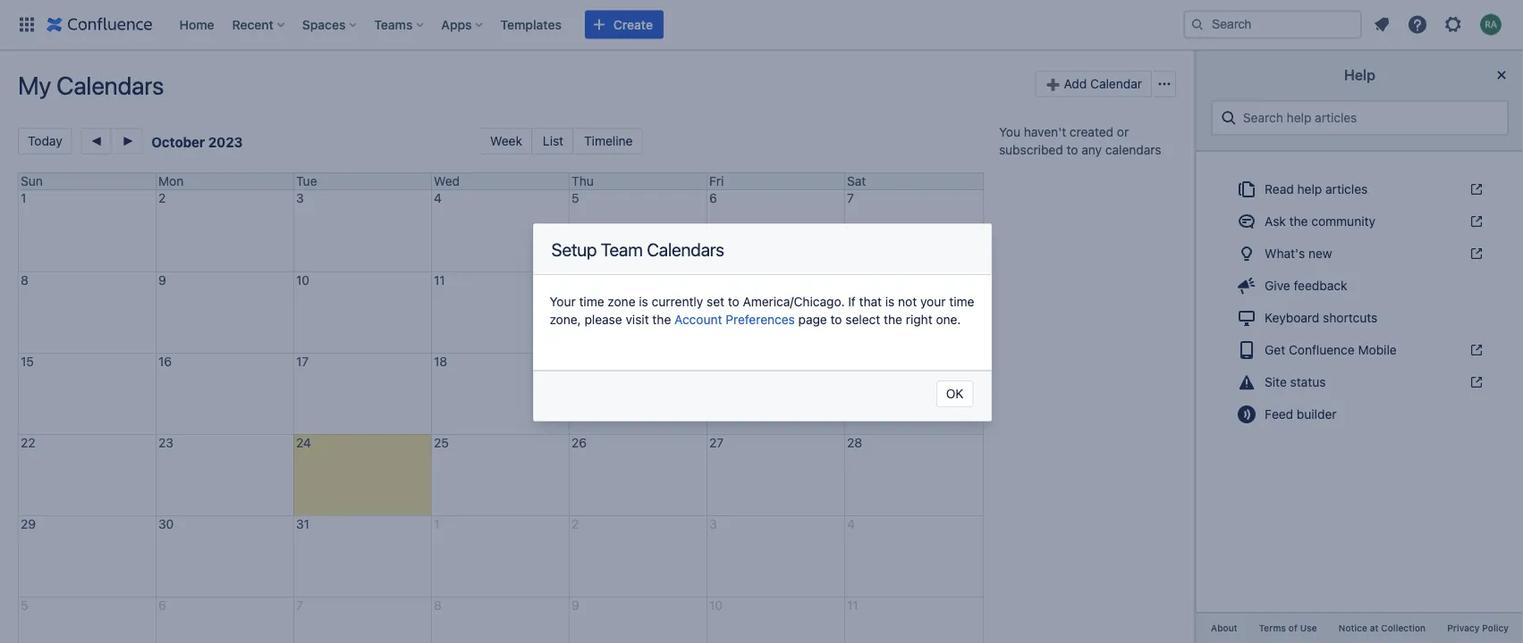 Task type: describe. For each thing, give the bounding box(es) containing it.
tue
[[296, 174, 317, 189]]

1
[[21, 191, 26, 206]]

home
[[179, 17, 214, 32]]

calendar
[[1090, 76, 1142, 91]]

list
[[543, 134, 564, 148]]

spaces button
[[297, 10, 363, 39]]

subscribed
[[999, 143, 1063, 157]]

not
[[898, 295, 917, 309]]

of
[[1289, 624, 1298, 634]]

29
[[21, 517, 36, 532]]

give
[[1265, 279, 1290, 293]]

◄
[[90, 134, 102, 148]]

warning icon image
[[1236, 372, 1257, 394]]

add calendar
[[1064, 76, 1142, 91]]

shortcut icon image for community
[[1466, 215, 1484, 229]]

your
[[550, 295, 576, 309]]

read help articles link
[[1225, 175, 1495, 204]]

notice at collection
[[1339, 624, 1426, 634]]

privacy
[[1447, 624, 1480, 634]]

currently
[[652, 295, 703, 309]]

6
[[709, 191, 717, 206]]

any
[[1082, 143, 1102, 157]]

terms of use link
[[1248, 621, 1328, 637]]

read help articles
[[1265, 182, 1368, 197]]

zone,
[[550, 313, 581, 327]]

articles
[[1325, 182, 1368, 197]]

what's new link
[[1225, 240, 1495, 268]]

feedback icon image
[[1236, 275, 1257, 297]]

account preferences link
[[674, 313, 795, 327]]

0 vertical spatial calendars
[[56, 71, 164, 100]]

new
[[1308, 246, 1332, 261]]

add calendar image
[[1045, 77, 1059, 91]]

1 horizontal spatial the
[[884, 313, 902, 327]]

keyboard shortcuts button
[[1225, 304, 1495, 333]]

feed
[[1265, 407, 1293, 422]]

shortcuts
[[1323, 311, 1378, 326]]

14
[[847, 273, 861, 288]]

ask the community
[[1265, 214, 1375, 229]]

25
[[434, 436, 449, 451]]

lightbulb icon image
[[1236, 243, 1257, 265]]

ask
[[1265, 214, 1286, 229]]

8
[[21, 273, 28, 288]]

4
[[434, 191, 442, 206]]

shortcut icon image for articles
[[1466, 182, 1484, 197]]

screen icon image
[[1236, 308, 1257, 329]]

2 horizontal spatial the
[[1289, 214, 1308, 229]]

20
[[709, 355, 724, 369]]

apps button
[[436, 10, 490, 39]]

timeline
[[584, 134, 633, 148]]

1 time from the left
[[579, 295, 604, 309]]

banner containing home
[[0, 0, 1523, 50]]

your
[[920, 295, 946, 309]]

shortcut icon image inside what's new link
[[1466, 247, 1484, 261]]

setup
[[551, 239, 597, 260]]

list button
[[534, 128, 573, 155]]

to inside your time zone is currently set to america/chicago. if that is not your time zone, please visit the
[[728, 295, 739, 309]]

one.
[[936, 313, 961, 327]]

week
[[490, 134, 522, 148]]

to inside you haven't created or subscribed to any calendars
[[1067, 143, 1078, 157]]

site status link
[[1225, 368, 1495, 397]]

terms
[[1259, 624, 1286, 634]]

confluence
[[1289, 343, 1355, 358]]

today
[[28, 134, 62, 148]]

preferences
[[726, 313, 795, 327]]

ok button
[[936, 381, 974, 408]]

17
[[296, 355, 309, 369]]

templates
[[500, 17, 562, 32]]

sun
[[21, 174, 43, 189]]

status
[[1290, 375, 1326, 390]]

24
[[296, 436, 311, 451]]

15
[[21, 355, 34, 369]]

28
[[847, 436, 862, 451]]

13
[[709, 273, 723, 288]]

feedback
[[1294, 279, 1347, 293]]

2
[[158, 191, 166, 206]]

give feedback button
[[1225, 272, 1495, 300]]

2 time from the left
[[949, 295, 974, 309]]

zone
[[608, 295, 636, 309]]



Task type: vqa. For each thing, say whether or not it's contained in the screenshot.
Redo image
no



Task type: locate. For each thing, give the bounding box(es) containing it.
wed
[[434, 174, 460, 189]]

site status
[[1265, 375, 1326, 390]]

signal icon image
[[1236, 404, 1257, 426]]

what's new
[[1265, 246, 1332, 261]]

week button
[[481, 128, 532, 155]]

shortcut icon image inside get confluence mobile link
[[1466, 343, 1484, 358]]

add
[[1064, 76, 1087, 91]]

21
[[847, 355, 860, 369]]

you haven't created or subscribed to any calendars
[[999, 125, 1161, 157]]

1 vertical spatial to
[[728, 295, 739, 309]]

get
[[1265, 343, 1285, 358]]

ask the community link
[[1225, 207, 1495, 236]]

your time zone is currently set to america/chicago. if that is not your time zone, please visit the
[[550, 295, 974, 327]]

use
[[1300, 624, 1317, 634]]

the down not
[[884, 313, 902, 327]]

account preferences page to select the right one.
[[674, 313, 961, 327]]

calendars up ◄
[[56, 71, 164, 100]]

global element
[[11, 0, 1180, 50]]

terms of use
[[1259, 624, 1317, 634]]

22
[[21, 436, 35, 451]]

5
[[572, 191, 579, 206]]

1 horizontal spatial calendars
[[647, 239, 724, 260]]

mobile
[[1358, 343, 1397, 358]]

time
[[579, 295, 604, 309], [949, 295, 974, 309]]

to
[[1067, 143, 1078, 157], [728, 295, 739, 309], [830, 313, 842, 327]]

time up one.
[[949, 295, 974, 309]]

12
[[572, 273, 585, 288]]

privacy policy link
[[1436, 621, 1520, 637]]

shortcut icon image
[[1466, 182, 1484, 197], [1466, 215, 1484, 229], [1466, 247, 1484, 261], [1466, 343, 1484, 358], [1466, 376, 1484, 390]]

timeline button
[[575, 128, 643, 155]]

feed builder
[[1265, 407, 1337, 422]]

documents icon image
[[1236, 179, 1257, 200]]

add calendar button
[[1035, 71, 1152, 97]]

Search field
[[1183, 10, 1362, 39]]

comment icon image
[[1236, 211, 1257, 233]]

11
[[434, 273, 445, 288]]

banner
[[0, 0, 1523, 50]]

fri
[[709, 174, 724, 189]]

notice
[[1339, 624, 1367, 634]]

5 shortcut icon image from the top
[[1466, 376, 1484, 390]]

shortcut icon image for mobile
[[1466, 343, 1484, 358]]

23
[[158, 436, 173, 451]]

30
[[158, 517, 174, 532]]

that
[[859, 295, 882, 309]]

0 horizontal spatial the
[[652, 313, 671, 327]]

america/chicago.
[[743, 295, 845, 309]]

my
[[18, 71, 51, 100]]

Search help articles field
[[1238, 102, 1500, 134]]

the inside your time zone is currently set to america/chicago. if that is not your time zone, please visit the
[[652, 313, 671, 327]]

mon
[[158, 174, 184, 189]]

shortcut icon image inside ask the community link
[[1466, 215, 1484, 229]]

read
[[1265, 182, 1294, 197]]

1 is from the left
[[639, 295, 648, 309]]

16
[[158, 355, 172, 369]]

0 horizontal spatial to
[[728, 295, 739, 309]]

3 shortcut icon image from the top
[[1466, 247, 1484, 261]]

mobile icon image
[[1236, 340, 1257, 361]]

0 horizontal spatial calendars
[[56, 71, 164, 100]]

if
[[848, 295, 856, 309]]

or
[[1117, 125, 1129, 140]]

apps
[[441, 17, 472, 32]]

3
[[296, 191, 304, 206]]

0 horizontal spatial is
[[639, 295, 648, 309]]

► button
[[113, 128, 143, 155]]

time up please
[[579, 295, 604, 309]]

keyboard shortcuts
[[1265, 311, 1378, 326]]

2 is from the left
[[885, 295, 895, 309]]

◄ button
[[81, 128, 111, 155]]

26
[[572, 436, 587, 451]]

right
[[906, 313, 933, 327]]

october 2023
[[152, 134, 243, 150]]

the down the currently
[[652, 313, 671, 327]]

account
[[674, 313, 722, 327]]

notice at collection link
[[1328, 621, 1436, 637]]

team
[[601, 239, 643, 260]]

calendars up 13
[[647, 239, 724, 260]]

sat
[[847, 174, 866, 189]]

to left the any
[[1067, 143, 1078, 157]]

search image
[[1190, 17, 1205, 32]]

the
[[1289, 214, 1308, 229], [652, 313, 671, 327], [884, 313, 902, 327]]

1 horizontal spatial time
[[949, 295, 974, 309]]

4 shortcut icon image from the top
[[1466, 343, 1484, 358]]

calendars
[[1105, 143, 1161, 157]]

2 shortcut icon image from the top
[[1466, 215, 1484, 229]]

to right page
[[830, 313, 842, 327]]

shortcut icon image inside site status link
[[1466, 376, 1484, 390]]

help
[[1344, 67, 1376, 84]]

what's
[[1265, 246, 1305, 261]]

0 horizontal spatial time
[[579, 295, 604, 309]]

settings icon image
[[1443, 14, 1464, 35]]

2 horizontal spatial to
[[1067, 143, 1078, 157]]

templates link
[[495, 10, 567, 39]]

0 vertical spatial to
[[1067, 143, 1078, 157]]

privacy policy
[[1447, 624, 1509, 634]]

select
[[845, 313, 880, 327]]

18
[[434, 355, 447, 369]]

about button
[[1200, 621, 1248, 637]]

1 horizontal spatial is
[[885, 295, 895, 309]]

1 vertical spatial calendars
[[647, 239, 724, 260]]

community
[[1311, 214, 1375, 229]]

1 shortcut icon image from the top
[[1466, 182, 1484, 197]]

home link
[[174, 10, 220, 39]]

31
[[296, 517, 309, 532]]

10
[[296, 273, 309, 288]]

haven't
[[1024, 125, 1066, 140]]

thu
[[572, 174, 594, 189]]

policy
[[1482, 624, 1509, 634]]

close image
[[1491, 64, 1512, 86]]

get confluence mobile
[[1265, 343, 1397, 358]]

2 vertical spatial to
[[830, 313, 842, 327]]

to up account preferences 'link'
[[728, 295, 739, 309]]

is left not
[[885, 295, 895, 309]]

1 horizontal spatial to
[[830, 313, 842, 327]]

page
[[798, 313, 827, 327]]

ok
[[946, 387, 964, 402]]

please
[[584, 313, 622, 327]]

setup team calendars
[[551, 239, 724, 260]]

the right ask
[[1289, 214, 1308, 229]]

shortcut icon image inside read help articles link
[[1466, 182, 1484, 197]]

help
[[1297, 182, 1322, 197]]

created
[[1070, 125, 1114, 140]]

2023
[[208, 134, 243, 150]]

►
[[122, 134, 135, 148]]

confluence image
[[47, 14, 152, 35], [47, 14, 152, 35]]

is up visit
[[639, 295, 648, 309]]

my calendars
[[18, 71, 164, 100]]

give feedback
[[1265, 279, 1347, 293]]

october
[[152, 134, 205, 150]]



